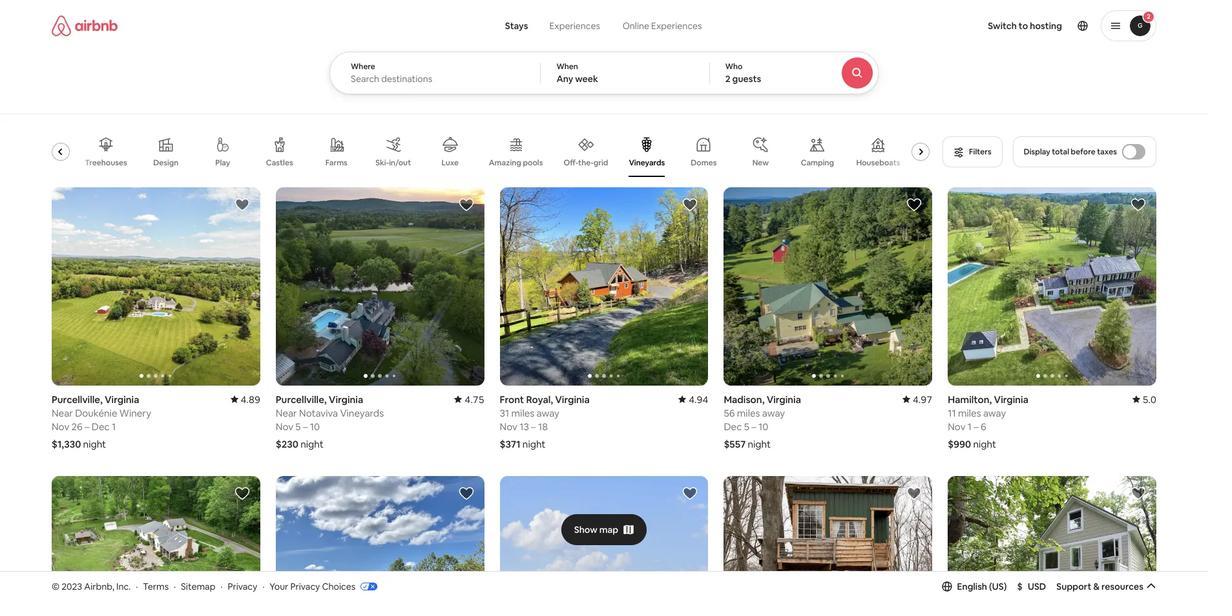 Task type: vqa. For each thing, say whether or not it's contained in the screenshot.
1st 7 from left
no



Task type: locate. For each thing, give the bounding box(es) containing it.
1 horizontal spatial privacy
[[291, 581, 320, 593]]

miles
[[512, 407, 535, 419], [738, 407, 761, 419], [959, 407, 982, 419]]

dec down 56
[[724, 421, 742, 433]]

virginia up notaviva
[[329, 394, 364, 406]]

group
[[28, 127, 936, 177], [52, 187, 260, 386], [276, 187, 485, 386], [500, 187, 709, 386], [724, 187, 933, 386], [949, 187, 1157, 386], [52, 476, 260, 603], [276, 476, 485, 603], [500, 476, 709, 603], [724, 476, 933, 603], [949, 476, 1157, 603]]

english
[[958, 581, 988, 593]]

0 horizontal spatial dec
[[92, 421, 110, 433]]

who 2 guests
[[726, 61, 762, 85]]

vineyards right grid
[[629, 158, 665, 168]]

26
[[71, 421, 83, 433]]

sitemap link
[[181, 581, 216, 593]]

miles inside 'hamilton, virginia 11 miles away nov 1 – 6 $990 night'
[[959, 407, 982, 419]]

dec down doukénie
[[92, 421, 110, 433]]

· left the your
[[263, 581, 265, 593]]

1 vertical spatial 2
[[726, 73, 731, 85]]

2 – from the left
[[303, 421, 308, 433]]

2 experiences from the left
[[652, 20, 702, 32]]

5 up $230
[[296, 421, 301, 433]]

1 horizontal spatial purcellville,
[[276, 394, 327, 406]]

2 · from the left
[[174, 581, 176, 593]]

2 dec from the left
[[724, 421, 742, 433]]

away for 11 miles away
[[984, 407, 1007, 419]]

nov down 11
[[949, 421, 966, 433]]

4.89 out of 5 average rating image
[[231, 394, 260, 406]]

0 horizontal spatial experiences
[[550, 20, 601, 32]]

nov
[[52, 421, 69, 433], [276, 421, 294, 433], [500, 421, 518, 433], [949, 421, 966, 433]]

5 virginia from the left
[[995, 394, 1029, 406]]

3 away from the left
[[984, 407, 1007, 419]]

purcellville, for doukénie
[[52, 394, 103, 406]]

2 5 from the left
[[745, 421, 750, 433]]

dec
[[92, 421, 110, 433], [724, 421, 742, 433]]

near for 26
[[52, 407, 73, 419]]

1 horizontal spatial vineyards
[[629, 158, 665, 168]]

sitemap
[[181, 581, 216, 593]]

10 for nov 5 – 10
[[310, 421, 320, 433]]

2 button
[[1102, 10, 1157, 41]]

show
[[575, 524, 598, 536]]

night inside purcellville, virginia near notaviva vineyards nov 5 – 10 $230 night
[[301, 438, 324, 450]]

0 horizontal spatial purcellville,
[[52, 394, 103, 406]]

2 nov from the left
[[276, 421, 294, 433]]

privacy
[[228, 581, 258, 593], [291, 581, 320, 593]]

add to wishlist: waterford, virginia image
[[1131, 486, 1147, 501]]

in/out
[[389, 158, 411, 168]]

nov for nov 26 – dec 1
[[52, 421, 69, 433]]

1 horizontal spatial dec
[[724, 421, 742, 433]]

experiences button
[[539, 13, 612, 39]]

3 · from the left
[[221, 581, 223, 593]]

1 horizontal spatial away
[[763, 407, 786, 419]]

near up 26
[[52, 407, 73, 419]]

1 left 6
[[968, 421, 972, 433]]

terms link
[[143, 581, 169, 593]]

– right 13
[[532, 421, 536, 433]]

3 night from the left
[[523, 438, 546, 450]]

2 horizontal spatial away
[[984, 407, 1007, 419]]

4 – from the left
[[752, 421, 757, 433]]

&
[[1094, 581, 1100, 593]]

night right $557
[[748, 438, 771, 450]]

night
[[83, 438, 106, 450], [301, 438, 324, 450], [523, 438, 546, 450], [748, 438, 771, 450], [974, 438, 997, 450]]

· right inc.
[[136, 581, 138, 593]]

1 inside 'hamilton, virginia 11 miles away nov 1 – 6 $990 night'
[[968, 421, 972, 433]]

2 add to wishlist: purcellville, virginia image from the left
[[459, 197, 474, 213]]

night inside 'hamilton, virginia 11 miles away nov 1 – 6 $990 night'
[[974, 438, 997, 450]]

near inside purcellville, virginia near doukénie winery nov 26 – dec 1 $1,330 night
[[52, 407, 73, 419]]

– inside purcellville, virginia near notaviva vineyards nov 5 – 10 $230 night
[[303, 421, 308, 433]]

1 horizontal spatial 1
[[968, 421, 972, 433]]

miles inside madison, virginia 56 miles away dec 5 – 10 $557 night
[[738, 407, 761, 419]]

display
[[1025, 147, 1051, 157]]

amazing
[[489, 158, 522, 168]]

week
[[576, 73, 599, 85]]

0 vertical spatial vineyards
[[629, 158, 665, 168]]

1 – from the left
[[85, 421, 90, 433]]

away down madison,
[[763, 407, 786, 419]]

0 horizontal spatial privacy
[[228, 581, 258, 593]]

1 10 from the left
[[310, 421, 320, 433]]

10 down notaviva
[[310, 421, 320, 433]]

2 horizontal spatial miles
[[959, 407, 982, 419]]

night right $1,330 at bottom left
[[83, 438, 106, 450]]

nov inside 'hamilton, virginia 11 miles away nov 1 – 6 $990 night'
[[949, 421, 966, 433]]

purcellville, inside purcellville, virginia near notaviva vineyards nov 5 – 10 $230 night
[[276, 394, 327, 406]]

nov for nov 1 – 6
[[949, 421, 966, 433]]

10 inside madison, virginia 56 miles away dec 5 – 10 $557 night
[[759, 421, 769, 433]]

switch to hosting
[[989, 20, 1063, 32]]

– inside 'hamilton, virginia 11 miles away nov 1 – 6 $990 night'
[[974, 421, 979, 433]]

taxes
[[1098, 147, 1118, 157]]

vineyards right notaviva
[[340, 407, 384, 419]]

experiences
[[550, 20, 601, 32], [652, 20, 702, 32]]

2 purcellville, from the left
[[276, 394, 327, 406]]

– right 26
[[85, 421, 90, 433]]

purcellville, up doukénie
[[52, 394, 103, 406]]

5 – from the left
[[974, 421, 979, 433]]

3 virginia from the left
[[556, 394, 590, 406]]

away up 18
[[537, 407, 560, 419]]

switch to hosting link
[[981, 12, 1071, 39]]

– left 6
[[974, 421, 979, 433]]

privacy left the your
[[228, 581, 258, 593]]

night down 6
[[974, 438, 997, 450]]

off-the-grid
[[564, 158, 609, 168]]

1 nov from the left
[[52, 421, 69, 433]]

experiences up "when"
[[550, 20, 601, 32]]

away up 6
[[984, 407, 1007, 419]]

away inside 'hamilton, virginia 11 miles away nov 1 – 6 $990 night'
[[984, 407, 1007, 419]]

1 inside purcellville, virginia near doukénie winery nov 26 – dec 1 $1,330 night
[[112, 421, 116, 433]]

– for $230
[[303, 421, 308, 433]]

filters button
[[943, 136, 1003, 167]]

purcellville, inside purcellville, virginia near doukénie winery nov 26 – dec 1 $1,330 night
[[52, 394, 103, 406]]

0 horizontal spatial vineyards
[[340, 407, 384, 419]]

4 virginia from the left
[[767, 394, 802, 406]]

when
[[557, 61, 579, 72]]

6
[[981, 421, 987, 433]]

doukénie
[[75, 407, 117, 419]]

madison, virginia 56 miles away dec 5 – 10 $557 night
[[724, 394, 802, 450]]

show map button
[[562, 514, 647, 545]]

$1,330
[[52, 438, 81, 450]]

10 for dec 5 – 10
[[759, 421, 769, 433]]

3 – from the left
[[532, 421, 536, 433]]

1 night from the left
[[83, 438, 106, 450]]

0 horizontal spatial 2
[[726, 73, 731, 85]]

night right $230
[[301, 438, 324, 450]]

3 miles from the left
[[959, 407, 982, 419]]

5 inside madison, virginia 56 miles away dec 5 – 10 $557 night
[[745, 421, 750, 433]]

$371
[[500, 438, 521, 450]]

profile element
[[728, 0, 1157, 52]]

virginia
[[105, 394, 139, 406], [329, 394, 364, 406], [556, 394, 590, 406], [767, 394, 802, 406], [995, 394, 1029, 406]]

0 horizontal spatial 5
[[296, 421, 301, 433]]

5 inside purcellville, virginia near notaviva vineyards nov 5 – 10 $230 night
[[296, 421, 301, 433]]

away inside madison, virginia 56 miles away dec 5 – 10 $557 night
[[763, 407, 786, 419]]

56
[[724, 407, 735, 419]]

virginia right royal,
[[556, 394, 590, 406]]

0 horizontal spatial 1
[[112, 421, 116, 433]]

1 down doukénie
[[112, 421, 116, 433]]

1 vertical spatial vineyards
[[340, 407, 384, 419]]

1 horizontal spatial miles
[[738, 407, 761, 419]]

inc.
[[116, 581, 131, 593]]

4 nov from the left
[[949, 421, 966, 433]]

10 inside purcellville, virginia near notaviva vineyards nov 5 – 10 $230 night
[[310, 421, 320, 433]]

where
[[351, 61, 376, 72]]

1 horizontal spatial 2
[[1148, 12, 1151, 21]]

night for $230
[[301, 438, 324, 450]]

1 horizontal spatial experiences
[[652, 20, 702, 32]]

10 down madison,
[[759, 421, 769, 433]]

10
[[310, 421, 320, 433], [759, 421, 769, 433]]

nov inside purcellville, virginia near doukénie winery nov 26 – dec 1 $1,330 night
[[52, 421, 69, 433]]

Where field
[[351, 73, 520, 85]]

miles up 13
[[512, 407, 535, 419]]

©
[[52, 581, 60, 593]]

1 1 from the left
[[112, 421, 116, 433]]

1 horizontal spatial 5
[[745, 421, 750, 433]]

1 purcellville, from the left
[[52, 394, 103, 406]]

before
[[1072, 147, 1096, 157]]

miles down madison,
[[738, 407, 761, 419]]

support
[[1057, 581, 1092, 593]]

1 experiences from the left
[[550, 20, 601, 32]]

1 horizontal spatial 10
[[759, 421, 769, 433]]

near
[[52, 407, 73, 419], [276, 407, 297, 419]]

2 inside dropdown button
[[1148, 12, 1151, 21]]

2 night from the left
[[301, 438, 324, 450]]

near up $230
[[276, 407, 297, 419]]

purcellville,
[[52, 394, 103, 406], [276, 394, 327, 406]]

2 virginia from the left
[[329, 394, 364, 406]]

night inside madison, virginia 56 miles away dec 5 – 10 $557 night
[[748, 438, 771, 450]]

nov for nov 5 – 10
[[276, 421, 294, 433]]

· right terms on the bottom left
[[174, 581, 176, 593]]

1 add to wishlist: purcellville, virginia image from the left
[[235, 197, 250, 213]]

5 night from the left
[[974, 438, 997, 450]]

2 10 from the left
[[759, 421, 769, 433]]

vineyards inside purcellville, virginia near notaviva vineyards nov 5 – 10 $230 night
[[340, 407, 384, 419]]

1 away from the left
[[537, 407, 560, 419]]

2
[[1148, 12, 1151, 21], [726, 73, 731, 85]]

1 dec from the left
[[92, 421, 110, 433]]

2 miles from the left
[[738, 407, 761, 419]]

– down madison,
[[752, 421, 757, 433]]

stays tab panel
[[330, 52, 915, 94]]

any
[[557, 73, 574, 85]]

guests
[[733, 73, 762, 85]]

2 away from the left
[[763, 407, 786, 419]]

notaviva
[[299, 407, 338, 419]]

2023
[[62, 581, 82, 593]]

royal,
[[527, 394, 553, 406]]

virginia inside 'hamilton, virginia 11 miles away nov 1 – 6 $990 night'
[[995, 394, 1029, 406]]

0 vertical spatial 2
[[1148, 12, 1151, 21]]

·
[[136, 581, 138, 593], [174, 581, 176, 593], [221, 581, 223, 593], [263, 581, 265, 593]]

1 near from the left
[[52, 407, 73, 419]]

virginia inside madison, virginia 56 miles away dec 5 – 10 $557 night
[[767, 394, 802, 406]]

domes
[[691, 158, 717, 168]]

1 5 from the left
[[296, 421, 301, 433]]

1 · from the left
[[136, 581, 138, 593]]

purcellville, virginia near notaviva vineyards nov 5 – 10 $230 night
[[276, 394, 384, 450]]

virginia inside purcellville, virginia near doukénie winery nov 26 – dec 1 $1,330 night
[[105, 394, 139, 406]]

nov up $230
[[276, 421, 294, 433]]

privacy right the your
[[291, 581, 320, 593]]

nov down 31
[[500, 421, 518, 433]]

near inside purcellville, virginia near notaviva vineyards nov 5 – 10 $230 night
[[276, 407, 297, 419]]

0 horizontal spatial miles
[[512, 407, 535, 419]]

0 horizontal spatial add to wishlist: purcellville, virginia image
[[235, 197, 250, 213]]

– inside madison, virginia 56 miles away dec 5 – 10 $557 night
[[752, 421, 757, 433]]

3 nov from the left
[[500, 421, 518, 433]]

· left privacy link
[[221, 581, 223, 593]]

4 night from the left
[[748, 438, 771, 450]]

terms
[[143, 581, 169, 593]]

away
[[537, 407, 560, 419], [763, 407, 786, 419], [984, 407, 1007, 419]]

miles down hamilton,
[[959, 407, 982, 419]]

1
[[112, 421, 116, 433], [968, 421, 972, 433]]

0 horizontal spatial away
[[537, 407, 560, 419]]

0 horizontal spatial 10
[[310, 421, 320, 433]]

virginia right madison,
[[767, 394, 802, 406]]

add to wishlist: front royal, virginia image
[[683, 197, 698, 213]]

night down 18
[[523, 438, 546, 450]]

stays
[[505, 20, 528, 32]]

add to wishlist: marshall, virginia image
[[235, 486, 250, 501]]

5 up $557
[[745, 421, 750, 433]]

13
[[520, 421, 529, 433]]

1 miles from the left
[[512, 407, 535, 419]]

0 horizontal spatial near
[[52, 407, 73, 419]]

1 virginia from the left
[[105, 394, 139, 406]]

privacy link
[[228, 581, 258, 593]]

– inside purcellville, virginia near doukénie winery nov 26 – dec 1 $1,330 night
[[85, 421, 90, 433]]

purcellville, up notaviva
[[276, 394, 327, 406]]

– down notaviva
[[303, 421, 308, 433]]

who
[[726, 61, 743, 72]]

2 privacy from the left
[[291, 581, 320, 593]]

2 1 from the left
[[968, 421, 972, 433]]

ski-in/out
[[376, 158, 411, 168]]

None search field
[[330, 0, 915, 94]]

dec inside madison, virginia 56 miles away dec 5 – 10 $557 night
[[724, 421, 742, 433]]

– for $990
[[974, 421, 979, 433]]

2 near from the left
[[276, 407, 297, 419]]

1 horizontal spatial add to wishlist: purcellville, virginia image
[[459, 197, 474, 213]]

amazing pools
[[489, 158, 543, 168]]

group containing off-the-grid
[[28, 127, 936, 177]]

miles for 56 miles away
[[738, 407, 761, 419]]

near for 5
[[276, 407, 297, 419]]

–
[[85, 421, 90, 433], [303, 421, 308, 433], [532, 421, 536, 433], [752, 421, 757, 433], [974, 421, 979, 433]]

1 horizontal spatial near
[[276, 407, 297, 419]]

experiences right online
[[652, 20, 702, 32]]

nov left 26
[[52, 421, 69, 433]]

virginia up winery
[[105, 394, 139, 406]]

night inside purcellville, virginia near doukénie winery nov 26 – dec 1 $1,330 night
[[83, 438, 106, 450]]

– for $557
[[752, 421, 757, 433]]

virginia right hamilton,
[[995, 394, 1029, 406]]

hosting
[[1031, 20, 1063, 32]]

4.75 out of 5 average rating image
[[455, 394, 485, 406]]

nov inside purcellville, virginia near notaviva vineyards nov 5 – 10 $230 night
[[276, 421, 294, 433]]

virginia inside purcellville, virginia near notaviva vineyards nov 5 – 10 $230 night
[[329, 394, 364, 406]]

add to wishlist: purcellville, virginia image
[[235, 197, 250, 213], [459, 197, 474, 213]]



Task type: describe. For each thing, give the bounding box(es) containing it.
airbnb,
[[84, 581, 114, 593]]

usd
[[1029, 581, 1047, 593]]

the-
[[579, 158, 594, 168]]

add to wishlist: purcellville, virginia image for 4.89
[[235, 197, 250, 213]]

resources
[[1102, 581, 1144, 593]]

add to wishlist: madison, virginia image
[[907, 197, 923, 213]]

none search field containing stays
[[330, 0, 915, 94]]

4.89
[[241, 394, 260, 406]]

night for $990
[[974, 438, 997, 450]]

4.97
[[914, 394, 933, 406]]

trending
[[30, 158, 63, 168]]

luxe
[[442, 158, 459, 168]]

purcellville, for notaviva
[[276, 394, 327, 406]]

add to wishlist: hamilton, virginia image
[[1131, 197, 1147, 213]]

2 inside who 2 guests
[[726, 73, 731, 85]]

online experiences link
[[612, 13, 714, 39]]

$
[[1018, 581, 1023, 593]]

hamilton, virginia 11 miles away nov 1 – 6 $990 night
[[949, 394, 1029, 450]]

english (us)
[[958, 581, 1008, 593]]

$557
[[724, 438, 746, 450]]

virginia for purcellville, virginia near doukénie winery nov 26 – dec 1 $1,330 night
[[105, 394, 139, 406]]

add to wishlist: shepherdstown, west virginia image
[[907, 486, 923, 501]]

your privacy choices
[[270, 581, 356, 593]]

filters
[[970, 147, 992, 157]]

add to wishlist: front royal, virginia image
[[459, 486, 474, 501]]

4.94
[[689, 394, 709, 406]]

virginia for madison, virginia 56 miles away dec 5 – 10 $557 night
[[767, 394, 802, 406]]

pools
[[523, 158, 543, 168]]

nov inside front royal, virginia 31 miles away nov 13 – 18 $371 night
[[500, 421, 518, 433]]

madison,
[[724, 394, 765, 406]]

front royal, virginia 31 miles away nov 13 – 18 $371 night
[[500, 394, 590, 450]]

virginia for hamilton, virginia 11 miles away nov 1 – 6 $990 night
[[995, 394, 1029, 406]]

farms
[[326, 158, 348, 168]]

support & resources
[[1057, 581, 1144, 593]]

online experiences
[[623, 20, 702, 32]]

off-
[[564, 158, 579, 168]]

18
[[538, 421, 548, 433]]

virginia for purcellville, virginia near notaviva vineyards nov 5 – 10 $230 night
[[329, 394, 364, 406]]

switch
[[989, 20, 1018, 32]]

add to wishlist: purcellville, virginia image for 4.75
[[459, 197, 474, 213]]

experiences inside button
[[550, 20, 601, 32]]

new
[[753, 158, 769, 168]]

miles inside front royal, virginia 31 miles away nov 13 – 18 $371 night
[[512, 407, 535, 419]]

5.0 out of 5 average rating image
[[1133, 394, 1157, 406]]

4.97 out of 5 average rating image
[[903, 394, 933, 406]]

total
[[1053, 147, 1070, 157]]

add to wishlist: flint hill, virginia image
[[683, 486, 698, 501]]

your
[[270, 581, 289, 593]]

hamilton,
[[949, 394, 993, 406]]

away for 56 miles away
[[763, 407, 786, 419]]

(us)
[[990, 581, 1008, 593]]

– inside front royal, virginia 31 miles away nov 13 – 18 $371 night
[[532, 421, 536, 433]]

choices
[[322, 581, 356, 593]]

what can we help you find? tab list
[[495, 13, 612, 39]]

winery
[[119, 407, 151, 419]]

show map
[[575, 524, 619, 536]]

$230
[[276, 438, 299, 450]]

when any week
[[557, 61, 599, 85]]

grid
[[594, 158, 609, 168]]

night for $557
[[748, 438, 771, 450]]

away inside front royal, virginia 31 miles away nov 13 – 18 $371 night
[[537, 407, 560, 419]]

1 privacy from the left
[[228, 581, 258, 593]]

treehouses
[[85, 158, 127, 168]]

© 2023 airbnb, inc. ·
[[52, 581, 138, 593]]

display total before taxes
[[1025, 147, 1118, 157]]

5 for nov
[[296, 421, 301, 433]]

$ usd
[[1018, 581, 1047, 593]]

5 for dec
[[745, 421, 750, 433]]

houseboats
[[857, 158, 901, 168]]

31
[[500, 407, 510, 419]]

4 · from the left
[[263, 581, 265, 593]]

ski-
[[376, 158, 389, 168]]

dec inside purcellville, virginia near doukénie winery nov 26 – dec 1 $1,330 night
[[92, 421, 110, 433]]

castles
[[266, 158, 293, 168]]

english (us) button
[[942, 581, 1008, 593]]

experiences inside 'link'
[[652, 20, 702, 32]]

stays button
[[495, 13, 539, 39]]

play
[[216, 158, 230, 168]]

vineyards inside group
[[629, 158, 665, 168]]

display total before taxes button
[[1014, 136, 1157, 167]]

virginia inside front royal, virginia 31 miles away nov 13 – 18 $371 night
[[556, 394, 590, 406]]

map
[[600, 524, 619, 536]]

your privacy choices link
[[270, 581, 378, 594]]

5.0
[[1143, 394, 1157, 406]]

night inside front royal, virginia 31 miles away nov 13 – 18 $371 night
[[523, 438, 546, 450]]

11
[[949, 407, 957, 419]]

– for $1,330
[[85, 421, 90, 433]]

front
[[500, 394, 524, 406]]

camping
[[801, 158, 835, 168]]

4.75
[[465, 394, 485, 406]]

online
[[623, 20, 650, 32]]

4.94 out of 5 average rating image
[[679, 394, 709, 406]]

design
[[153, 158, 179, 168]]

miles for 11 miles away
[[959, 407, 982, 419]]

$990
[[949, 438, 972, 450]]

support & resources button
[[1057, 581, 1157, 593]]



